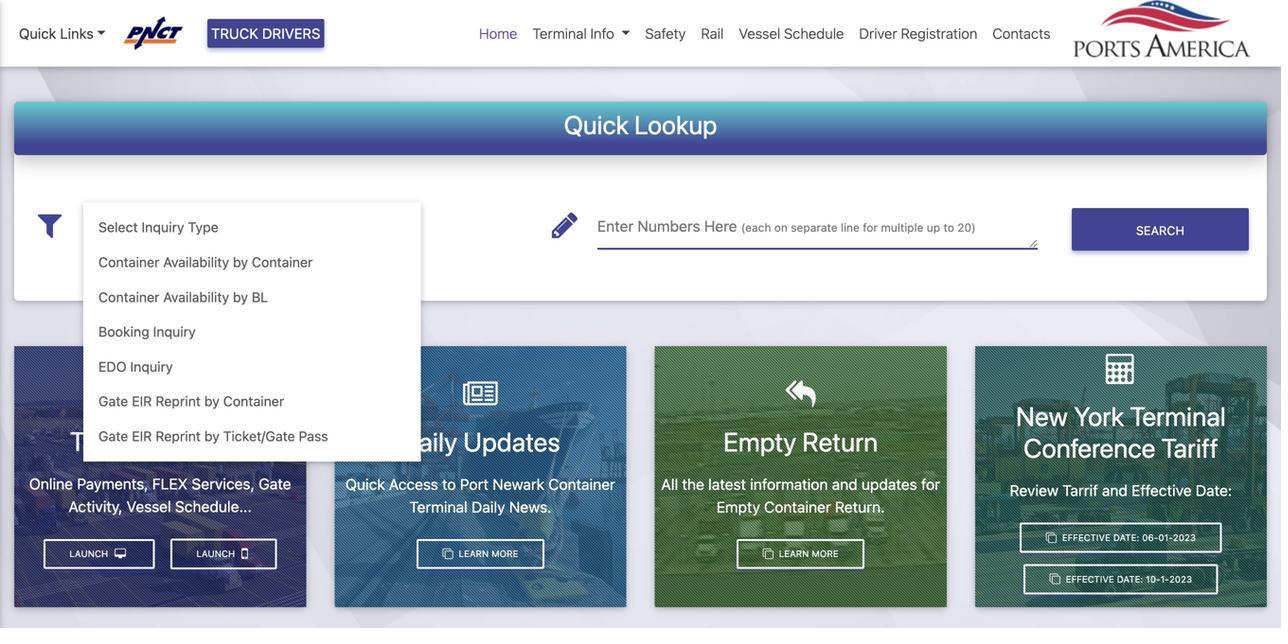 Task type: vqa. For each thing, say whether or not it's contained in the screenshot.
Launch associated with mobile icon
yes



Task type: describe. For each thing, give the bounding box(es) containing it.
quick access to port newark container terminal daily news.
[[346, 476, 615, 516]]

contacts link
[[985, 15, 1058, 52]]

inquiry for edo
[[130, 359, 173, 375]]

▼
[[412, 220, 421, 233]]

select inquiry type
[[98, 219, 218, 236]]

review tarrif and effective date:
[[1010, 482, 1232, 500]]

vessel schedule
[[739, 25, 844, 42]]

updates
[[862, 476, 917, 494]]

news.
[[509, 498, 552, 516]]

schedule
[[784, 25, 844, 42]]

safety
[[645, 25, 686, 42]]

driver registration
[[859, 25, 977, 42]]

availability for bl
[[163, 289, 229, 305]]

info
[[590, 25, 614, 42]]

0 vertical spatial empty
[[723, 426, 797, 458]]

to inside quick access to port newark container terminal daily news.
[[442, 476, 456, 494]]

truck
[[211, 25, 258, 42]]

new york terminal conference tariff
[[1016, 401, 1226, 464]]

enter
[[597, 217, 634, 235]]

desktop image
[[115, 549, 126, 560]]

gate for gate eir reprint by ticket/gate pass
[[98, 428, 128, 445]]

quick for quick access to port newark container terminal daily news.
[[346, 476, 385, 494]]

1 launch link from the left
[[170, 539, 277, 570]]

reprint for container
[[156, 394, 201, 410]]

container inside quick access to port newark container terminal daily news.
[[548, 476, 615, 494]]

eir for gate eir reprint by container
[[132, 394, 152, 410]]

all
[[661, 476, 678, 494]]

clone image for empty return
[[763, 549, 773, 560]]

inquiry for select
[[142, 219, 184, 236]]

clone image for new york terminal conference tariff
[[1046, 533, 1057, 544]]

booking inquiry
[[98, 324, 196, 340]]

activity,
[[69, 498, 123, 516]]

by up container availability by bl
[[233, 254, 248, 270]]

effective
[[1132, 482, 1192, 500]]

1 horizontal spatial and
[[1102, 482, 1128, 500]]

line
[[841, 221, 860, 234]]

terminal inside new york terminal conference tariff
[[1130, 401, 1226, 432]]

20)
[[957, 221, 976, 234]]

enter numbers here (each on separate line for multiple up to 20)
[[597, 217, 976, 235]]

services,
[[192, 475, 255, 493]]

more
[[491, 549, 518, 560]]

up
[[927, 221, 940, 234]]

for inside enter numbers here (each on separate line for multiple up to 20)
[[863, 221, 878, 234]]

rail link
[[693, 15, 731, 52]]

mobile image
[[241, 547, 248, 562]]

1 vertical spatial clone image
[[1050, 574, 1060, 585]]

the
[[682, 476, 704, 494]]

separate
[[791, 221, 838, 234]]

registration
[[901, 25, 977, 42]]

york
[[1074, 401, 1124, 432]]

availability for container
[[163, 254, 229, 270]]

driver registration link
[[852, 15, 985, 52]]

quick for quick lookup
[[564, 109, 629, 140]]

lookup
[[634, 109, 717, 140]]

learn
[[459, 549, 489, 560]]

home link
[[472, 15, 525, 52]]

online
[[29, 475, 73, 493]]

container up booking
[[98, 289, 159, 305]]

and inside the all the latest information and updates for empty container return.
[[832, 476, 858, 494]]

(each
[[741, 221, 771, 234]]

inquiry for booking
[[153, 324, 196, 340]]

rail
[[701, 25, 724, 42]]

new
[[1016, 401, 1068, 432]]

container up the ticket/gate
[[223, 394, 284, 410]]

conference
[[1023, 433, 1156, 464]]

vessel inside vessel schedule link
[[739, 25, 780, 42]]

clone image inside the learn more link
[[443, 549, 453, 560]]



Task type: locate. For each thing, give the bounding box(es) containing it.
1 launch from the left
[[196, 548, 238, 559]]

1 horizontal spatial terminal
[[533, 25, 587, 42]]

eir
[[132, 394, 152, 410], [132, 428, 152, 445]]

launch for mobile image
[[196, 548, 238, 559]]

1 vertical spatial gate
[[98, 428, 128, 445]]

1 horizontal spatial clone image
[[1050, 574, 1060, 585]]

latest
[[708, 476, 746, 494]]

0 vertical spatial vessel
[[739, 25, 780, 42]]

booking
[[98, 324, 149, 340]]

quick inside quick access to port newark container terminal daily news.
[[346, 476, 385, 494]]

0 vertical spatial daily
[[401, 426, 457, 458]]

terminal left 'info'
[[533, 25, 587, 42]]

0 horizontal spatial to
[[442, 476, 456, 494]]

clone image
[[1046, 533, 1057, 544], [763, 549, 773, 560]]

inquiry down container availability by bl
[[153, 324, 196, 340]]

tos
[[70, 426, 120, 457]]

updates
[[463, 426, 560, 458]]

None text field
[[83, 203, 421, 249], [597, 203, 1038, 249], [83, 203, 421, 249], [597, 203, 1038, 249]]

1 vertical spatial clone image
[[763, 549, 773, 560]]

0 vertical spatial for
[[863, 221, 878, 234]]

learn more
[[456, 549, 518, 560]]

container availability by bl
[[98, 289, 268, 305]]

by down gate eir reprint by container
[[204, 428, 220, 445]]

reprint for ticket/gate
[[156, 428, 201, 445]]

container down select
[[98, 254, 159, 270]]

daily updates
[[401, 426, 560, 458]]

launch
[[196, 548, 238, 559], [69, 549, 111, 560]]

for
[[863, 221, 878, 234], [921, 476, 940, 494]]

reprint up tos web portal on the bottom of page
[[156, 394, 201, 410]]

payments,
[[77, 475, 148, 493]]

2 reprint from the top
[[156, 428, 201, 445]]

0 horizontal spatial clone image
[[443, 549, 453, 560]]

1 vertical spatial to
[[442, 476, 456, 494]]

daily down port on the bottom of the page
[[472, 498, 505, 516]]

2 vertical spatial quick
[[346, 476, 385, 494]]

clone image down review on the right bottom of the page
[[1046, 533, 1057, 544]]

2 horizontal spatial quick
[[564, 109, 629, 140]]

return.
[[835, 498, 885, 516]]

quick left access
[[346, 476, 385, 494]]

1 vertical spatial availability
[[163, 289, 229, 305]]

reprint down gate eir reprint by container
[[156, 428, 201, 445]]

gate down the ticket/gate
[[259, 475, 291, 493]]

launch left desktop icon
[[69, 549, 111, 560]]

here
[[704, 217, 737, 235]]

type
[[188, 219, 218, 236]]

0 vertical spatial availability
[[163, 254, 229, 270]]

tarrif
[[1063, 482, 1098, 500]]

2 availability from the top
[[163, 289, 229, 305]]

empty
[[723, 426, 797, 458], [717, 498, 760, 516]]

1 vertical spatial reprint
[[156, 428, 201, 445]]

to left port on the bottom of the page
[[442, 476, 456, 494]]

1 horizontal spatial vessel
[[739, 25, 780, 42]]

1 horizontal spatial daily
[[472, 498, 505, 516]]

container
[[98, 254, 159, 270], [252, 254, 313, 270], [98, 289, 159, 305], [223, 394, 284, 410], [548, 476, 615, 494], [764, 498, 831, 516]]

daily
[[401, 426, 457, 458], [472, 498, 505, 516]]

flex
[[152, 475, 188, 493]]

all the latest information and updates for empty container return.
[[661, 476, 940, 516]]

tos web portal
[[70, 426, 250, 457]]

launch for desktop icon
[[69, 549, 111, 560]]

terminal up tariff
[[1130, 401, 1226, 432]]

1 horizontal spatial to
[[943, 221, 954, 234]]

clone image
[[443, 549, 453, 560], [1050, 574, 1060, 585]]

ticket/gate
[[223, 428, 295, 445]]

1 vertical spatial for
[[921, 476, 940, 494]]

0 horizontal spatial daily
[[401, 426, 457, 458]]

terminal inside quick access to port newark container terminal daily news.
[[409, 498, 468, 516]]

1 vertical spatial empty
[[717, 498, 760, 516]]

0 vertical spatial quick
[[19, 25, 56, 42]]

by up gate eir reprint by ticket/gate pass
[[204, 394, 220, 410]]

0 horizontal spatial clone image
[[763, 549, 773, 560]]

vessel inside online payments, flex services, gate activity, vessel schedule...
[[127, 498, 171, 516]]

port
[[460, 476, 489, 494]]

links
[[60, 25, 94, 42]]

1 horizontal spatial launch
[[196, 548, 238, 559]]

2 horizontal spatial terminal
[[1130, 401, 1226, 432]]

1 vertical spatial quick
[[564, 109, 629, 140]]

return
[[802, 426, 878, 458]]

2 launch link from the left
[[43, 540, 155, 570]]

empty up information
[[723, 426, 797, 458]]

1 vertical spatial terminal
[[1130, 401, 1226, 432]]

empty down the latest
[[717, 498, 760, 516]]

terminal info
[[533, 25, 614, 42]]

quick links link
[[19, 23, 106, 44]]

pass
[[299, 428, 328, 445]]

terminal info link
[[525, 15, 638, 52]]

gate inside online payments, flex services, gate activity, vessel schedule...
[[259, 475, 291, 493]]

container availability by container
[[98, 254, 313, 270]]

launch link down activity,
[[43, 540, 155, 570]]

0 vertical spatial inquiry
[[142, 219, 184, 236]]

empty inside the all the latest information and updates for empty container return.
[[717, 498, 760, 516]]

container down information
[[764, 498, 831, 516]]

access
[[389, 476, 438, 494]]

0 vertical spatial eir
[[132, 394, 152, 410]]

eir down edo inquiry
[[132, 394, 152, 410]]

2 launch from the left
[[69, 549, 111, 560]]

0 vertical spatial clone image
[[1046, 533, 1057, 544]]

0 horizontal spatial launch link
[[43, 540, 155, 570]]

terminal down access
[[409, 498, 468, 516]]

bl
[[252, 289, 268, 305]]

container inside the all the latest information and updates for empty container return.
[[764, 498, 831, 516]]

contacts
[[993, 25, 1051, 42]]

launch left mobile image
[[196, 548, 238, 559]]

1 vertical spatial inquiry
[[153, 324, 196, 340]]

0 vertical spatial terminal
[[533, 25, 587, 42]]

schedule...
[[175, 498, 252, 516]]

availability down type
[[163, 254, 229, 270]]

2 eir from the top
[[132, 428, 152, 445]]

and up return.
[[832, 476, 858, 494]]

1 horizontal spatial quick
[[346, 476, 385, 494]]

1 horizontal spatial launch link
[[170, 539, 277, 570]]

availability down container availability by container
[[163, 289, 229, 305]]

0 vertical spatial gate
[[98, 394, 128, 410]]

2 vertical spatial inquiry
[[130, 359, 173, 375]]

tariff
[[1161, 433, 1218, 464]]

numbers
[[638, 217, 700, 235]]

quick
[[19, 25, 56, 42], [564, 109, 629, 140], [346, 476, 385, 494]]

gate up payments,
[[98, 428, 128, 445]]

for inside the all the latest information and updates for empty container return.
[[921, 476, 940, 494]]

portal
[[184, 426, 250, 457]]

edo inquiry
[[98, 359, 173, 375]]

1 vertical spatial vessel
[[127, 498, 171, 516]]

2 vertical spatial gate
[[259, 475, 291, 493]]

online payments, flex services, gate activity, vessel schedule...
[[29, 475, 291, 516]]

eir right tos
[[132, 428, 152, 445]]

for right updates
[[921, 476, 940, 494]]

1 reprint from the top
[[156, 394, 201, 410]]

select
[[98, 219, 138, 236]]

clone image down the all the latest information and updates for empty container return.
[[763, 549, 773, 560]]

gate
[[98, 394, 128, 410], [98, 428, 128, 445], [259, 475, 291, 493]]

1 horizontal spatial for
[[921, 476, 940, 494]]

to inside enter numbers here (each on separate line for multiple up to 20)
[[943, 221, 954, 234]]

for right line at the right
[[863, 221, 878, 234]]

1 eir from the top
[[132, 394, 152, 410]]

safety link
[[638, 15, 693, 52]]

empty return
[[723, 426, 878, 458]]

gate eir reprint by ticket/gate pass
[[98, 428, 328, 445]]

container up bl
[[252, 254, 313, 270]]

0 horizontal spatial and
[[832, 476, 858, 494]]

quick left lookup
[[564, 109, 629, 140]]

0 horizontal spatial launch
[[69, 549, 111, 560]]

edo
[[98, 359, 126, 375]]

gate down edo
[[98, 394, 128, 410]]

inquiry
[[142, 219, 184, 236], [153, 324, 196, 340], [130, 359, 173, 375]]

0 horizontal spatial terminal
[[409, 498, 468, 516]]

by
[[233, 254, 248, 270], [233, 289, 248, 305], [204, 394, 220, 410], [204, 428, 220, 445]]

to
[[943, 221, 954, 234], [442, 476, 456, 494]]

review
[[1010, 482, 1059, 500]]

date:
[[1196, 482, 1232, 500]]

vessel
[[739, 25, 780, 42], [127, 498, 171, 516]]

0 horizontal spatial quick
[[19, 25, 56, 42]]

quick lookup
[[564, 109, 717, 140]]

truck drivers link
[[207, 19, 324, 48]]

quick left links
[[19, 25, 56, 42]]

inquiry left type
[[142, 219, 184, 236]]

driver
[[859, 25, 897, 42]]

learn more link
[[416, 540, 544, 570]]

1 vertical spatial daily
[[472, 498, 505, 516]]

daily up access
[[401, 426, 457, 458]]

to right the up
[[943, 221, 954, 234]]

0 horizontal spatial for
[[863, 221, 878, 234]]

home
[[479, 25, 517, 42]]

terminal
[[533, 25, 587, 42], [1130, 401, 1226, 432], [409, 498, 468, 516]]

inquiry down booking inquiry
[[130, 359, 173, 375]]

1 availability from the top
[[163, 254, 229, 270]]

and
[[832, 476, 858, 494], [1102, 482, 1128, 500]]

vessel schedule link
[[731, 15, 852, 52]]

daily inside quick access to port newark container terminal daily news.
[[472, 498, 505, 516]]

clone image left learn in the left bottom of the page
[[443, 549, 453, 560]]

gate eir reprint by container
[[98, 394, 284, 410]]

multiple
[[881, 221, 924, 234]]

quick links
[[19, 25, 94, 42]]

0 vertical spatial to
[[943, 221, 954, 234]]

0 vertical spatial clone image
[[443, 549, 453, 560]]

container up news.
[[548, 476, 615, 494]]

eir for gate eir reprint by ticket/gate pass
[[132, 428, 152, 445]]

newark
[[493, 476, 544, 494]]

information
[[750, 476, 828, 494]]

terminal inside the terminal info link
[[533, 25, 587, 42]]

0 horizontal spatial vessel
[[127, 498, 171, 516]]

on
[[774, 221, 788, 234]]

truck drivers
[[211, 25, 320, 42]]

1 horizontal spatial clone image
[[1046, 533, 1057, 544]]

by left bl
[[233, 289, 248, 305]]

vessel down flex
[[127, 498, 171, 516]]

web
[[126, 426, 178, 457]]

launch link down schedule...
[[170, 539, 277, 570]]

vessel right rail
[[739, 25, 780, 42]]

and right 'tarrif'
[[1102, 482, 1128, 500]]

drivers
[[262, 25, 320, 42]]

quick for quick links
[[19, 25, 56, 42]]

0 vertical spatial reprint
[[156, 394, 201, 410]]

2 vertical spatial terminal
[[409, 498, 468, 516]]

1 vertical spatial eir
[[132, 428, 152, 445]]

clone image down review on the right bottom of the page
[[1050, 574, 1060, 585]]

gate for gate eir reprint by container
[[98, 394, 128, 410]]

reprint
[[156, 394, 201, 410], [156, 428, 201, 445]]



